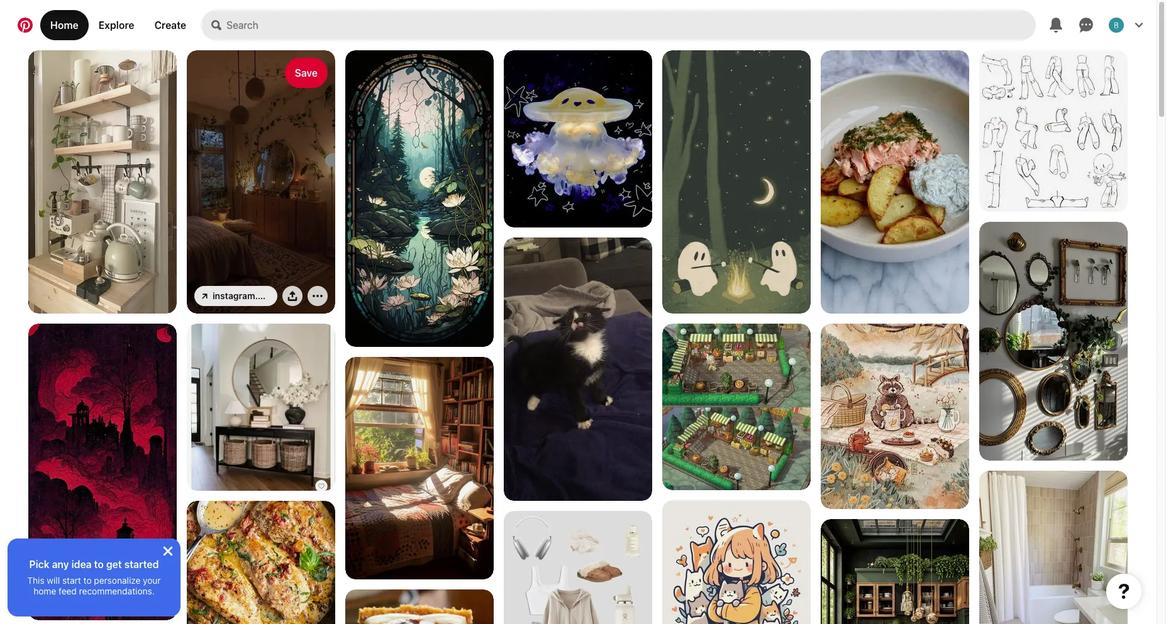 Task type: describe. For each thing, give the bounding box(es) containing it.
save button
[[285, 58, 328, 88]]

this contains an image of: tarot dark red image
[[28, 324, 177, 621]]

this contains an image of: dill salmon with potato wedges and a creamy pickle and dill sauce image
[[821, 50, 969, 314]]

this contains an image of: apple butter cheesecake {no bake} image
[[345, 590, 494, 625]]

explore link
[[89, 10, 144, 40]]

search icon image
[[211, 20, 222, 30]]

cute jellyfish image
[[504, 50, 652, 228]]

recommendations.
[[79, 586, 155, 597]]

home
[[50, 20, 78, 31]]

this contains an image of: airplane ears are my favorite image
[[504, 238, 652, 501]]

this contains an image of: a simple bed with a lot of personality image
[[345, 357, 494, 580]]

save list
[[0, 50, 1157, 625]]

will
[[47, 576, 60, 586]]

get
[[106, 559, 122, 571]]

brad klo image
[[1109, 18, 1124, 33]]

this contains an image of: pretty in pink kid's bathroom image
[[979, 471, 1128, 625]]

any
[[52, 559, 69, 571]]

save
[[295, 67, 318, 79]]

Search text field
[[227, 10, 1036, 40]]

this contains an image of: coffee bar image
[[28, 50, 177, 314]]

started
[[124, 559, 159, 571]]

explore
[[99, 20, 134, 31]]

pick any idea to get started this will start to personalize your home feed recommendations.
[[27, 559, 161, 597]]

this
[[27, 576, 44, 586]]

home link
[[40, 10, 89, 40]]



Task type: vqa. For each thing, say whether or not it's contained in the screenshot.
This contains an image of: Airplane ears are my favorite
yes



Task type: locate. For each thing, give the bounding box(es) containing it.
pick
[[29, 559, 49, 571]]

your
[[143, 576, 161, 586]]

to left 'get'
[[94, 559, 104, 571]]

this contains an image of: gold antique wall mirror image
[[979, 222, 1128, 461]]

0 vertical spatial to
[[94, 559, 104, 571]]

to
[[94, 559, 104, 571], [83, 576, 92, 586]]

1 vertical spatial to
[[83, 576, 92, 586]]

personalize
[[94, 576, 140, 586]]

1 horizontal spatial to
[[94, 559, 104, 571]]

feed
[[59, 586, 77, 597]]

idea
[[71, 559, 92, 571]]

this contains an image of: image
[[187, 50, 335, 314], [345, 50, 494, 347], [662, 50, 811, 314], [979, 50, 1128, 212], [187, 324, 335, 492], [662, 324, 811, 491], [821, 324, 969, 510], [662, 501, 811, 625], [504, 511, 652, 625]]

to right start
[[83, 576, 92, 586]]

this contains an image of: modern farmhouse wood and green nature kitchen image
[[821, 520, 969, 625]]

this contains an image of: marry me chicken image
[[187, 501, 335, 625]]

link image
[[202, 294, 208, 299]]

create
[[154, 20, 186, 31]]

start
[[62, 576, 81, 586]]

0 horizontal spatial to
[[83, 576, 92, 586]]

create link
[[144, 10, 196, 40]]

home
[[33, 586, 56, 597]]



